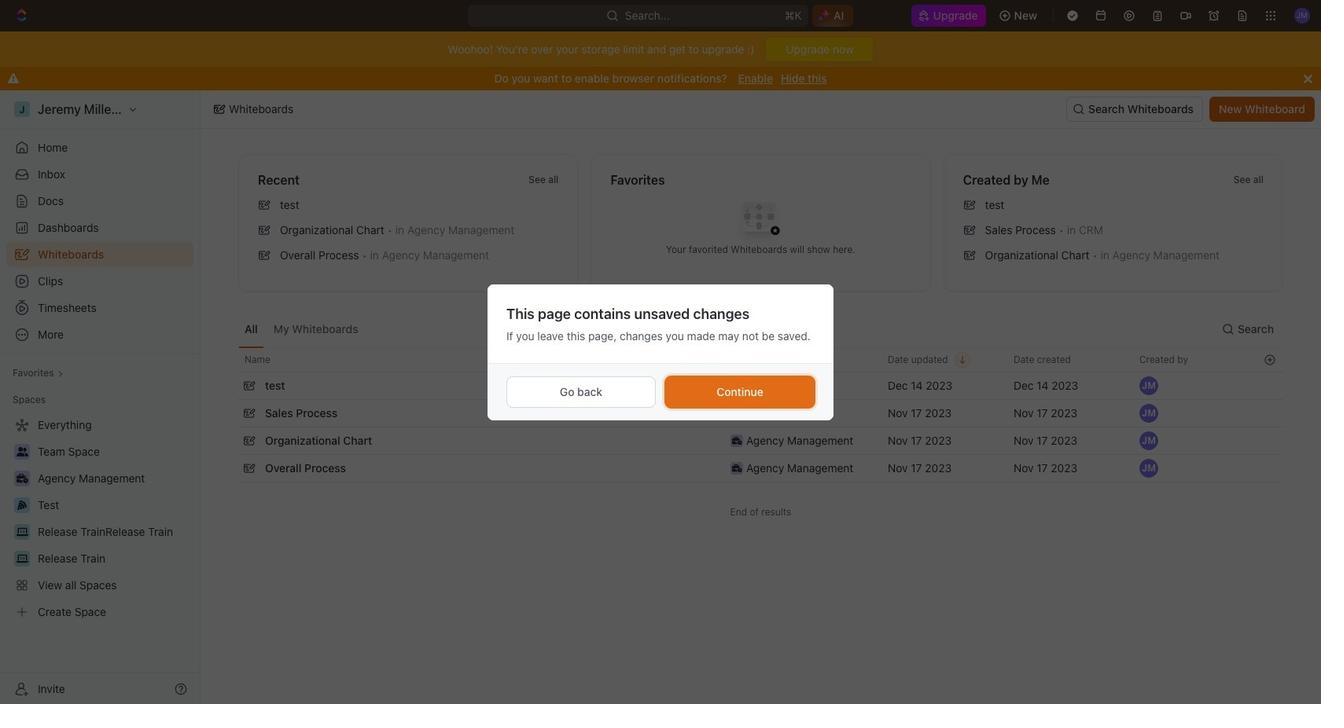 Task type: vqa. For each thing, say whether or not it's contained in the screenshot.
'Sidebar settings' 'image'
no



Task type: describe. For each thing, give the bounding box(es) containing it.
5 row from the top
[[238, 453, 1284, 485]]

business time image
[[732, 437, 742, 445]]

2 jeremy miller, , element from the top
[[1140, 404, 1159, 423]]

business time image
[[732, 465, 742, 473]]

cell for fourth jeremy miller, , element from the bottom
[[1256, 373, 1284, 400]]

cell for second jeremy miller, , element
[[1256, 400, 1284, 427]]

4 row from the top
[[238, 426, 1284, 457]]

tree inside "sidebar" navigation
[[6, 413, 194, 625]]

no favorited whiteboards image
[[730, 190, 793, 253]]

sidebar navigation
[[0, 90, 201, 705]]



Task type: locate. For each thing, give the bounding box(es) containing it.
tab list
[[238, 311, 365, 348]]

cell for fourth jeremy miller, , element from the top of the page
[[1256, 455, 1284, 482]]

row
[[238, 348, 1284, 373], [238, 370, 1284, 402], [238, 398, 1284, 429], [238, 426, 1284, 457], [238, 453, 1284, 485]]

3 cell from the top
[[1256, 455, 1284, 482]]

2 vertical spatial cell
[[1256, 455, 1284, 482]]

tree
[[6, 413, 194, 625]]

1 vertical spatial cell
[[1256, 400, 1284, 427]]

1 row from the top
[[238, 348, 1284, 373]]

4 jeremy miller, , element from the top
[[1140, 459, 1159, 478]]

cell
[[1256, 373, 1284, 400], [1256, 400, 1284, 427], [1256, 455, 1284, 482]]

3 jeremy miller, , element from the top
[[1140, 432, 1159, 451]]

2 cell from the top
[[1256, 400, 1284, 427]]

dialog
[[488, 284, 834, 420]]

table
[[238, 348, 1284, 485]]

2 row from the top
[[238, 370, 1284, 402]]

0 vertical spatial cell
[[1256, 373, 1284, 400]]

3 row from the top
[[238, 398, 1284, 429]]

1 cell from the top
[[1256, 373, 1284, 400]]

jeremy miller, , element
[[1140, 377, 1159, 396], [1140, 404, 1159, 423], [1140, 432, 1159, 451], [1140, 459, 1159, 478]]

1 jeremy miller, , element from the top
[[1140, 377, 1159, 396]]



